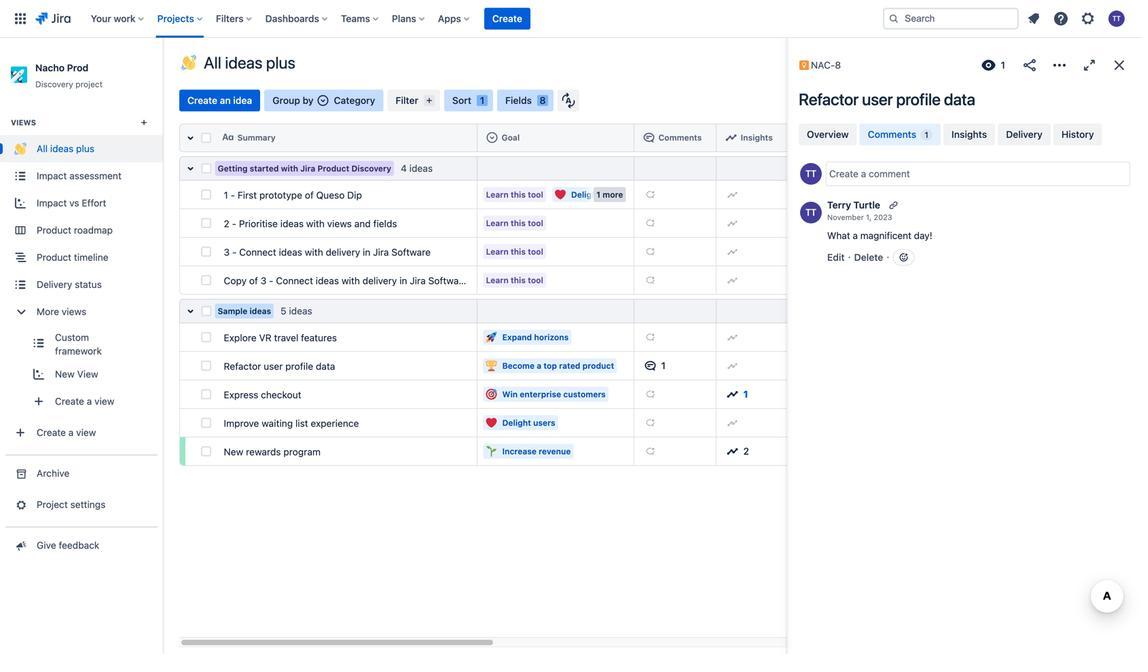 Task type: describe. For each thing, give the bounding box(es) containing it.
projects
[[157, 13, 194, 24]]

edit
[[827, 252, 845, 263]]

vr
[[259, 332, 271, 343]]

0 horizontal spatial data
[[316, 361, 335, 372]]

1 - first prototype of queso dip
[[224, 190, 362, 201]]

0 horizontal spatial delight users
[[502, 418, 555, 428]]

dashboards button
[[261, 8, 333, 30]]

become
[[502, 361, 535, 371]]

project
[[37, 499, 68, 510]]

summary
[[237, 133, 276, 142]]

nac-8 link
[[797, 57, 851, 73]]

insights image for 2
[[727, 446, 738, 457]]

learn this tool for copy of 3 - connect ideas with delivery in jira software
[[486, 275, 543, 285]]

1 horizontal spatial in
[[400, 275, 407, 286]]

magnificent
[[860, 230, 912, 241]]

feedback
[[59, 540, 99, 551]]

Search field
[[883, 8, 1019, 30]]

impact for impact vs effort
[[37, 197, 67, 209]]

copy of 3 - connect ideas with delivery in jira software
[[224, 275, 467, 286]]

project settings
[[37, 499, 106, 510]]

1 learn from the top
[[486, 190, 509, 199]]

timeline
[[74, 252, 108, 263]]

custom
[[55, 332, 89, 343]]

give feedback
[[37, 540, 99, 551]]

0 horizontal spatial insights
[[741, 133, 773, 142]]

new rewards program
[[224, 446, 321, 458]]

view
[[77, 369, 98, 380]]

day!
[[914, 230, 932, 241]]

summary button
[[218, 127, 472, 149]]

close image
[[1111, 57, 1128, 73]]

nac-8
[[811, 59, 841, 71]]

create inside popup button
[[37, 427, 66, 438]]

learn for 3 - connect ideas with delivery in jira software
[[486, 247, 509, 256]]

product inside 'link'
[[37, 252, 71, 263]]

group containing all ideas plus
[[0, 101, 163, 455]]

1 vertical spatial delight
[[502, 418, 531, 428]]

create an idea button
[[179, 90, 260, 111]]

more views link
[[0, 298, 163, 325]]

new for new rewards program
[[224, 446, 243, 458]]

prioritise
[[239, 218, 278, 229]]

insights image
[[726, 132, 737, 143]]

explore vr travel features
[[224, 332, 337, 343]]

your work button
[[87, 8, 149, 30]]

1 vertical spatial user
[[264, 361, 283, 372]]

create inside dropdown button
[[55, 396, 84, 407]]

project settings image
[[13, 498, 28, 512]]

and
[[354, 218, 371, 229]]

your
[[91, 13, 111, 24]]

framework
[[55, 346, 102, 357]]

delete button
[[854, 252, 883, 263]]

appswitcher icon image
[[12, 11, 29, 27]]

your work
[[91, 13, 136, 24]]

settings
[[70, 499, 106, 510]]

insights inside tab list
[[952, 129, 987, 140]]

plans button
[[388, 8, 430, 30]]

5 ideas
[[281, 305, 312, 317]]

new for new view
[[55, 369, 75, 380]]

edit button
[[827, 252, 845, 263]]

create up terry at the right top of the page
[[829, 168, 859, 179]]

1 vertical spatial connect
[[276, 275, 313, 286]]

comment
[[869, 168, 910, 179]]

fields
[[505, 95, 532, 106]]

delivery status link
[[0, 271, 163, 298]]

2 for 2
[[743, 446, 749, 457]]

impact vs effort
[[37, 197, 106, 209]]

plans
[[392, 13, 416, 24]]

this for 2 - prioritise ideas with views and fields
[[511, 218, 526, 228]]

this for copy of 3 - connect ideas with delivery in jira software
[[511, 275, 526, 285]]

a inside popup button
[[68, 427, 74, 438]]

1 vertical spatial software
[[428, 275, 467, 286]]

1 horizontal spatial refactor user profile data
[[799, 90, 975, 109]]

tab list containing overview
[[797, 122, 1132, 147]]

list
[[295, 418, 308, 429]]

product
[[583, 361, 614, 371]]

all inside group
[[37, 143, 48, 154]]

0 vertical spatial refactor
[[799, 90, 859, 109]]

1 horizontal spatial users
[[602, 190, 624, 199]]

delivery for delivery
[[1006, 129, 1043, 140]]

program
[[283, 446, 321, 458]]

expand
[[502, 333, 532, 342]]

1 inside dropdown button
[[1001, 59, 1005, 71]]

expand horizons
[[502, 333, 569, 342]]

comments image
[[645, 360, 656, 371]]

teams button
[[337, 8, 384, 30]]

filters
[[216, 13, 244, 24]]

:wave: image
[[14, 143, 26, 155]]

become a top rated product
[[502, 361, 614, 371]]

rewards
[[246, 446, 281, 458]]

revenue
[[539, 447, 571, 456]]

tool for copy of 3 - connect ideas with delivery in jira software
[[528, 275, 543, 285]]

features
[[301, 332, 337, 343]]

- for 1
[[231, 190, 235, 201]]

0 vertical spatial user
[[862, 90, 893, 109]]

comments inside tab list
[[868, 129, 916, 140]]

new view
[[55, 369, 98, 380]]

filter button
[[387, 90, 440, 111]]

create button
[[484, 8, 530, 30]]

prototype
[[259, 190, 302, 201]]

1 vertical spatial 3
[[261, 275, 266, 286]]

more image
[[1052, 57, 1068, 73]]

experience
[[311, 418, 359, 429]]

1 horizontal spatial all
[[204, 53, 221, 72]]

apps
[[438, 13, 461, 24]]

queso
[[316, 190, 345, 201]]

nacho prod discovery project
[[35, 62, 103, 89]]

a left top
[[537, 361, 542, 371]]

0 horizontal spatial profile
[[285, 361, 313, 372]]

archive
[[37, 468, 70, 479]]

a inside dropdown button
[[87, 396, 92, 407]]

:wave: image inside all ideas plus link
[[14, 143, 26, 155]]

collapse all image
[[182, 130, 199, 146]]

1 more
[[597, 190, 623, 199]]

1,
[[866, 213, 872, 222]]

idea
[[233, 95, 252, 106]]

5
[[281, 305, 286, 317]]

tool for 3 - connect ideas with delivery in jira software
[[528, 247, 543, 256]]

turtle
[[854, 199, 880, 211]]

1 ・ from the left
[[845, 252, 854, 263]]

impact vs effort link
[[0, 190, 163, 217]]

1 horizontal spatial delivery
[[363, 275, 397, 286]]

custom framework link
[[18, 325, 163, 361]]

:heart: image
[[486, 417, 497, 428]]

win enterprise customers
[[502, 390, 606, 399]]

comments inside button
[[659, 133, 702, 142]]

horizons
[[534, 333, 569, 342]]

create inside 'button'
[[492, 13, 522, 24]]

product roadmap link
[[0, 217, 163, 244]]

filters button
[[212, 8, 257, 30]]

expand image
[[1081, 57, 1098, 73]]

tool for 2 - prioritise ideas with views and fields
[[528, 218, 543, 228]]

copy
[[224, 275, 247, 286]]

views
[[11, 118, 36, 127]]

create a view button
[[0, 419, 163, 446]]

top
[[544, 361, 557, 371]]

summary image
[[222, 132, 233, 143]]

ideas inside all ideas plus link
[[50, 143, 74, 154]]



Task type: vqa. For each thing, say whether or not it's contained in the screenshot.
'Created By Me'
no



Task type: locate. For each thing, give the bounding box(es) containing it.
delivery up more
[[37, 279, 72, 290]]

your profile and settings image
[[1109, 11, 1125, 27]]

a down create a view dropdown button
[[68, 427, 74, 438]]

4 learn from the top
[[486, 275, 509, 285]]

3 tool from the top
[[528, 247, 543, 256]]

1 vertical spatial of
[[249, 275, 258, 286]]

comments image
[[644, 132, 654, 143]]

0 vertical spatial profile
[[896, 90, 941, 109]]

express
[[224, 389, 258, 400]]

tab list
[[797, 122, 1132, 147]]

:rocket: image
[[486, 332, 497, 343], [486, 332, 497, 343]]

jira image
[[35, 11, 70, 27], [35, 11, 70, 27]]

0 horizontal spatial delivery
[[37, 279, 72, 290]]

- for 2
[[232, 218, 236, 229]]

:trophy: image
[[486, 360, 497, 371], [486, 360, 497, 371]]

connect up 5 ideas
[[276, 275, 313, 286]]

0 vertical spatial data
[[944, 90, 975, 109]]

goal image
[[487, 132, 498, 143]]

learn for 2 - prioritise ideas with views and fields
[[486, 218, 509, 228]]

teams
[[341, 13, 370, 24]]

jira product discovery navigation element
[[0, 38, 163, 654]]

2 insights image from the top
[[727, 446, 738, 457]]

comments up comment
[[868, 129, 916, 140]]

3
[[224, 247, 230, 258], [261, 275, 266, 286]]

1 vertical spatial create a view
[[37, 427, 96, 438]]

1 vertical spatial views
[[62, 306, 86, 317]]

insights right insights image
[[741, 133, 773, 142]]

1 button
[[979, 54, 1011, 76]]

0 horizontal spatial refactor
[[224, 361, 261, 372]]

- right copy
[[269, 275, 273, 286]]

history button
[[1054, 124, 1102, 145]]

1 vertical spatial 2
[[743, 446, 749, 457]]

apps button
[[434, 8, 475, 30]]

0 horizontal spatial 3
[[224, 247, 230, 258]]

product timeline
[[37, 252, 108, 263]]

more
[[37, 306, 59, 317]]

0 horizontal spatial refactor user profile data
[[224, 361, 335, 372]]

sample ideas
[[218, 306, 271, 316]]

0 vertical spatial 2
[[224, 218, 229, 229]]

8
[[835, 59, 841, 71], [540, 95, 546, 106]]

1 vertical spatial delight users
[[502, 418, 555, 428]]

insights left delivery button
[[952, 129, 987, 140]]

product roadmap
[[37, 225, 113, 236]]

improve
[[224, 418, 259, 429]]

2 inside button
[[743, 446, 749, 457]]

enterprise
[[520, 390, 561, 399]]

of
[[305, 190, 314, 201], [249, 275, 258, 286]]

create up archive
[[37, 427, 66, 438]]

1 horizontal spatial insights
[[952, 129, 987, 140]]

view down create a view dropdown button
[[76, 427, 96, 438]]

view for create a view popup button
[[76, 427, 96, 438]]

vs
[[69, 197, 79, 209]]

increase revenue
[[502, 447, 571, 456]]

fields
[[373, 218, 397, 229]]

1 horizontal spatial 8
[[835, 59, 841, 71]]

0 vertical spatial delight users
[[571, 190, 624, 199]]

a left comment
[[861, 168, 866, 179]]

a down the new view link
[[87, 396, 92, 407]]

create left an
[[187, 95, 217, 106]]

add image
[[645, 189, 656, 200], [727, 189, 738, 200], [645, 218, 656, 229], [645, 218, 656, 229], [645, 275, 656, 286], [727, 275, 738, 286], [645, 332, 656, 343], [645, 332, 656, 343], [727, 360, 738, 371], [645, 389, 656, 400], [645, 389, 656, 400], [645, 417, 656, 428], [645, 417, 656, 428], [727, 417, 738, 428], [645, 446, 656, 457], [645, 446, 656, 457]]

0 vertical spatial views
[[327, 218, 352, 229]]

4 this from the top
[[511, 275, 526, 285]]

1 vertical spatial new
[[224, 446, 243, 458]]

new down improve
[[224, 446, 243, 458]]

2 ・ from the left
[[883, 252, 893, 263]]

0 vertical spatial plus
[[266, 53, 295, 72]]

overview
[[807, 129, 849, 140]]

3 this from the top
[[511, 247, 526, 256]]

1 vertical spatial all ideas plus
[[37, 143, 94, 154]]

nacho
[[35, 62, 65, 73]]

sort
[[452, 95, 471, 106]]

4 tool from the top
[[528, 275, 543, 285]]

delivery inside delivery button
[[1006, 129, 1043, 140]]

1 horizontal spatial of
[[305, 190, 314, 201]]

0 horizontal spatial in
[[363, 247, 370, 258]]

banner
[[0, 0, 1141, 38]]

create a view inside dropdown button
[[55, 396, 114, 407]]

2 button
[[722, 441, 784, 462]]

0 vertical spatial delight
[[571, 190, 600, 199]]

create inside button
[[187, 95, 217, 106]]

3 up copy
[[224, 247, 230, 258]]

1 horizontal spatial all ideas plus
[[204, 53, 295, 72]]

1 vertical spatial refactor user profile data
[[224, 361, 335, 372]]

1 horizontal spatial 2
[[743, 446, 749, 457]]

what a magnificent day!
[[827, 230, 932, 241]]

all
[[204, 53, 221, 72], [37, 143, 48, 154]]

create down new view
[[55, 396, 84, 407]]

1 horizontal spatial new
[[224, 446, 243, 458]]

- left "prioritise" in the top of the page
[[232, 218, 236, 229]]

view for create a view dropdown button
[[94, 396, 114, 407]]

impact for impact assessment
[[37, 170, 67, 181]]

delete
[[854, 252, 883, 263]]

assessment
[[69, 170, 121, 181]]

comments button
[[640, 127, 711, 149]]

comments right comments icon
[[659, 133, 702, 142]]

rated
[[559, 361, 580, 371]]

plus up group
[[266, 53, 295, 72]]

delight right :heart: icon
[[502, 418, 531, 428]]

2 tool from the top
[[528, 218, 543, 228]]

checkout
[[261, 389, 301, 400]]

data
[[944, 90, 975, 109], [316, 361, 335, 372]]

all ideas plus up idea
[[204, 53, 295, 72]]

0 vertical spatial insights image
[[727, 389, 738, 400]]

refactor up express
[[224, 361, 261, 372]]

2 learn from the top
[[486, 218, 509, 228]]

0 horizontal spatial ・
[[845, 252, 854, 263]]

group by
[[273, 95, 314, 106]]

view down the new view link
[[94, 396, 114, 407]]

impact assessment
[[37, 170, 121, 181]]

impact
[[37, 170, 67, 181], [37, 197, 67, 209]]

all ideas plus up impact assessment
[[37, 143, 94, 154]]

new left view
[[55, 369, 75, 380]]

3 learn from the top
[[486, 247, 509, 256]]

1 vertical spatial data
[[316, 361, 335, 372]]

1 vertical spatial users
[[533, 418, 555, 428]]

0 vertical spatial impact
[[37, 170, 67, 181]]

1 horizontal spatial data
[[944, 90, 975, 109]]

delivery for delivery status
[[37, 279, 72, 290]]

- for 3
[[232, 247, 237, 258]]

all right :wave: icon
[[37, 143, 48, 154]]

jira
[[300, 164, 315, 173], [300, 164, 315, 173], [373, 247, 389, 258], [410, 275, 426, 286]]

1 vertical spatial 1 button
[[722, 383, 784, 405]]

0 vertical spatial refactor user profile data
[[799, 90, 975, 109]]

product
[[318, 164, 349, 173], [318, 164, 349, 173], [37, 225, 71, 236], [37, 252, 71, 263]]

add image
[[645, 189, 656, 200], [727, 218, 738, 229], [645, 246, 656, 257], [645, 246, 656, 257], [727, 246, 738, 257], [645, 275, 656, 286], [727, 332, 738, 343]]

0 vertical spatial in
[[363, 247, 370, 258]]

:seedling: image
[[486, 446, 497, 457], [486, 446, 497, 457]]

1 button
[[640, 355, 711, 377], [722, 383, 784, 405]]

this for 3 - connect ideas with delivery in jira software
[[511, 247, 526, 256]]

banner containing your work
[[0, 0, 1141, 38]]

filter
[[396, 95, 418, 106]]

create right apps popup button
[[492, 13, 522, 24]]

a
[[861, 168, 866, 179], [853, 230, 858, 241], [537, 361, 542, 371], [87, 396, 92, 407], [68, 427, 74, 438]]

custom framework
[[55, 332, 102, 357]]

user
[[862, 90, 893, 109], [264, 361, 283, 372]]

learn for copy of 3 - connect ideas with delivery in jira software
[[486, 275, 509, 285]]

1 horizontal spatial ・
[[883, 252, 893, 263]]

2 for 2 - prioritise ideas with views and fields
[[224, 218, 229, 229]]

0 horizontal spatial 2
[[224, 218, 229, 229]]

1 learn this tool from the top
[[486, 190, 543, 199]]

create a view for create a view popup button
[[37, 427, 96, 438]]

create an idea
[[187, 95, 252, 106]]

create a view button
[[18, 388, 163, 415]]

2 impact from the top
[[37, 197, 67, 209]]

4 learn this tool from the top
[[486, 275, 543, 285]]

0 horizontal spatial all
[[37, 143, 48, 154]]

0 horizontal spatial new
[[55, 369, 75, 380]]

of right copy
[[249, 275, 258, 286]]

effort
[[82, 197, 106, 209]]

1 horizontal spatial comments
[[868, 129, 916, 140]]

what
[[827, 230, 850, 241]]

create a view down create a view dropdown button
[[37, 427, 96, 438]]

1 horizontal spatial delight
[[571, 190, 600, 199]]

0 vertical spatial 8
[[835, 59, 841, 71]]

group
[[0, 101, 163, 455]]

1 vertical spatial insights image
[[727, 446, 738, 457]]

1 this from the top
[[511, 190, 526, 199]]

delivery down 'fields'
[[363, 275, 397, 286]]

1 vertical spatial plus
[[76, 143, 94, 154]]

1 horizontal spatial delight users
[[571, 190, 624, 199]]

1 horizontal spatial delivery
[[1006, 129, 1043, 140]]

refactor
[[799, 90, 859, 109], [224, 361, 261, 372]]

an
[[220, 95, 231, 106]]

feedback image
[[13, 539, 28, 552]]

delivery inside group
[[37, 279, 72, 290]]

new
[[55, 369, 75, 380], [224, 446, 243, 458]]

views left and
[[327, 218, 352, 229]]

view inside popup button
[[76, 427, 96, 438]]

notifications image
[[1026, 11, 1042, 27]]

plus up impact assessment link
[[76, 143, 94, 154]]

comments
[[868, 129, 916, 140], [659, 133, 702, 142]]

1 vertical spatial 8
[[540, 95, 546, 106]]

1 horizontal spatial refactor
[[799, 90, 859, 109]]

new view link
[[18, 361, 163, 388]]

create
[[492, 13, 522, 24], [187, 95, 217, 106], [829, 168, 859, 179], [55, 396, 84, 407], [37, 427, 66, 438]]

current project sidebar image
[[148, 54, 178, 82]]

0 vertical spatial all ideas plus
[[204, 53, 295, 72]]

0 horizontal spatial views
[[62, 306, 86, 317]]

0 vertical spatial 3
[[224, 247, 230, 258]]

1 inside tab list
[[925, 130, 929, 140]]

overview button
[[799, 124, 857, 145]]

2 learn this tool from the top
[[486, 218, 543, 228]]

copy link to comment image
[[889, 200, 899, 211]]

0 horizontal spatial 8
[[540, 95, 546, 106]]

create a view inside popup button
[[37, 427, 96, 438]]

0 vertical spatial 1 button
[[640, 355, 711, 377]]

november
[[827, 213, 864, 222]]

0 vertical spatial delivery
[[1006, 129, 1043, 140]]

new inside group
[[55, 369, 75, 380]]

1 horizontal spatial 3
[[261, 275, 266, 286]]

of left queso at the top left
[[305, 190, 314, 201]]

impact left vs
[[37, 197, 67, 209]]

1 tool from the top
[[528, 190, 543, 199]]

- left first
[[231, 190, 235, 201]]

delight left more
[[571, 190, 600, 199]]

learn this tool
[[486, 190, 543, 199], [486, 218, 543, 228], [486, 247, 543, 256], [486, 275, 543, 285]]

1 horizontal spatial profile
[[896, 90, 941, 109]]

0 vertical spatial all
[[204, 53, 221, 72]]

2 - prioritise ideas with views and fields
[[224, 218, 397, 229]]

insights image
[[727, 389, 738, 400], [727, 446, 738, 457]]

terry
[[827, 199, 851, 211]]

1 vertical spatial delivery
[[363, 275, 397, 286]]

nac-
[[811, 59, 835, 71]]

0 vertical spatial create a view
[[55, 396, 114, 407]]

all ideas plus inside group
[[37, 143, 94, 154]]

3 - connect ideas with delivery in jira software
[[224, 247, 431, 258]]

1 vertical spatial view
[[76, 427, 96, 438]]

dip
[[347, 190, 362, 201]]

project
[[76, 79, 103, 89]]

view inside dropdown button
[[94, 396, 114, 407]]

impact up 'impact vs effort'
[[37, 170, 67, 181]]

0 vertical spatial connect
[[239, 247, 276, 258]]

win
[[502, 390, 518, 399]]

:wave: image
[[181, 55, 196, 70], [181, 55, 196, 70], [14, 143, 26, 155]]

autosave is enabled image
[[562, 92, 575, 109]]

0 vertical spatial users
[[602, 190, 624, 199]]

archive button
[[0, 460, 163, 487]]

1 impact from the top
[[37, 170, 67, 181]]

all up create an idea
[[204, 53, 221, 72]]

1 horizontal spatial 1 button
[[722, 383, 784, 405]]

0 vertical spatial delivery
[[326, 247, 360, 258]]

0 horizontal spatial plus
[[76, 143, 94, 154]]

1 insights image from the top
[[727, 389, 738, 400]]

delivery button
[[998, 124, 1051, 145]]

0 vertical spatial view
[[94, 396, 114, 407]]

cell
[[478, 124, 634, 152], [634, 124, 717, 152], [717, 124, 790, 152], [478, 156, 634, 181], [478, 156, 634, 181], [634, 156, 717, 181], [634, 156, 717, 181]]

give
[[37, 540, 56, 551]]

:heart: image
[[555, 189, 566, 200], [555, 189, 566, 200], [486, 417, 497, 428]]

refactor user profile data
[[799, 90, 975, 109], [224, 361, 335, 372]]

1 horizontal spatial insights button
[[944, 124, 995, 145]]

0 horizontal spatial 1 button
[[640, 355, 711, 377]]

insights image inside 2 button
[[727, 446, 738, 457]]

0 horizontal spatial of
[[249, 275, 258, 286]]

insights image for 1
[[727, 389, 738, 400]]

0 horizontal spatial user
[[264, 361, 283, 372]]

impact assessment link
[[0, 162, 163, 190]]

0 horizontal spatial insights button
[[722, 127, 784, 149]]

sample
[[218, 306, 247, 316]]

1 vertical spatial profile
[[285, 361, 313, 372]]

4 ideas
[[401, 163, 433, 174], [401, 163, 433, 174]]

views up "custom"
[[62, 306, 86, 317]]

add reaction image
[[898, 252, 909, 263]]

a right what
[[853, 230, 858, 241]]

plus inside jira product discovery navigation 'element'
[[76, 143, 94, 154]]

insights button
[[944, 124, 995, 145], [722, 127, 784, 149]]

single select dropdown image
[[318, 95, 328, 106]]

delivery up copy of 3 - connect ideas with delivery in jira software
[[326, 247, 360, 258]]

0 vertical spatial software
[[392, 247, 431, 258]]

primary element
[[8, 0, 872, 38]]

1 vertical spatial impact
[[37, 197, 67, 209]]

by
[[303, 95, 314, 106]]

2 this from the top
[[511, 218, 526, 228]]

1 vertical spatial refactor
[[224, 361, 261, 372]]

0 vertical spatial new
[[55, 369, 75, 380]]

:dart: image
[[486, 389, 497, 400], [486, 389, 497, 400]]

- up copy
[[232, 247, 237, 258]]

1 vertical spatial delivery
[[37, 279, 72, 290]]

0 horizontal spatial users
[[533, 418, 555, 428]]

search image
[[889, 13, 899, 24]]

started
[[250, 164, 279, 173], [250, 164, 279, 173]]

0 horizontal spatial all ideas plus
[[37, 143, 94, 154]]

create a view for create a view dropdown button
[[55, 396, 114, 407]]

discovery inside nacho prod discovery project
[[35, 79, 73, 89]]

1 horizontal spatial views
[[327, 218, 352, 229]]

ideas
[[225, 53, 263, 72], [50, 143, 74, 154], [409, 163, 433, 174], [409, 163, 433, 174], [280, 218, 304, 229], [279, 247, 302, 258], [316, 275, 339, 286], [289, 305, 312, 317], [250, 306, 271, 316]]

3 learn this tool from the top
[[486, 247, 543, 256]]

0 horizontal spatial comments
[[659, 133, 702, 142]]

delivery left history on the right top
[[1006, 129, 1043, 140]]

first
[[238, 190, 257, 201]]

learn this tool for 3 - connect ideas with delivery in jira software
[[486, 247, 543, 256]]

1 vertical spatial all
[[37, 143, 48, 154]]

connect down "prioritise" in the top of the page
[[239, 247, 276, 258]]

learn this tool for 2 - prioritise ideas with views and fields
[[486, 218, 543, 228]]

settings image
[[1080, 11, 1096, 27]]

0 horizontal spatial delivery
[[326, 247, 360, 258]]

refactor down 'nac-8'
[[799, 90, 859, 109]]

0 vertical spatial of
[[305, 190, 314, 201]]

create a view down view
[[55, 396, 114, 407]]

1 horizontal spatial plus
[[266, 53, 295, 72]]

3 right copy
[[261, 275, 266, 286]]

1 horizontal spatial user
[[862, 90, 893, 109]]

views inside 'link'
[[62, 306, 86, 317]]

2
[[224, 218, 229, 229], [743, 446, 749, 457]]

help image
[[1053, 11, 1069, 27]]



